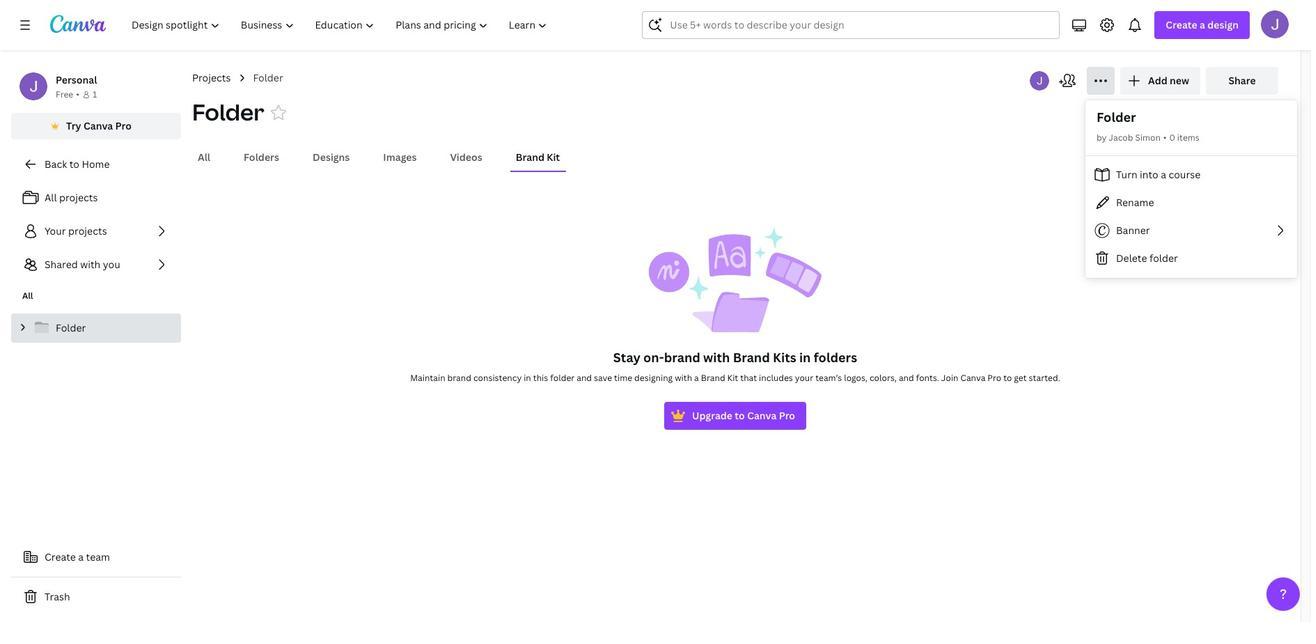 Task type: describe. For each thing, give the bounding box(es) containing it.
videos button
[[445, 144, 488, 171]]

free
[[56, 88, 73, 100]]

•
[[76, 88, 79, 100]]

1
[[93, 88, 97, 100]]

new
[[1170, 74, 1190, 87]]

create a design button
[[1155, 11, 1251, 39]]

a inside 'dropdown button'
[[1200, 18, 1206, 31]]

1 and from the left
[[577, 372, 592, 384]]

add new button
[[1121, 67, 1201, 95]]

a right into
[[1161, 168, 1167, 181]]

a inside stay on-brand with brand kits in folders maintain brand consistency in this folder and save time designing with a brand kit that includes your team's logos, colors, and fonts. join canva pro to get started.
[[695, 372, 699, 384]]

back to home
[[45, 157, 110, 171]]

join
[[942, 372, 959, 384]]

share
[[1229, 74, 1257, 87]]

create a team
[[45, 550, 110, 564]]

items
[[1178, 132, 1200, 144]]

0 vertical spatial in
[[800, 349, 811, 366]]

maintain
[[410, 372, 446, 384]]

time
[[615, 372, 633, 384]]

delete folder button
[[1086, 245, 1298, 272]]

upgrade to canva pro button
[[665, 402, 807, 430]]

back to home link
[[11, 150, 181, 178]]

colors,
[[870, 372, 897, 384]]

your projects
[[45, 224, 107, 238]]

team's
[[816, 372, 842, 384]]

trash link
[[11, 583, 181, 611]]

design
[[1208, 18, 1239, 31]]

folder down shared
[[56, 321, 86, 334]]

your
[[795, 372, 814, 384]]

stay on-brand with brand kits in folders maintain brand consistency in this folder and save time designing with a brand kit that includes your team's logos, colors, and fonts. join canva pro to get started.
[[410, 349, 1061, 384]]

0 items
[[1170, 132, 1200, 144]]

kit inside brand kit button
[[547, 150, 560, 164]]

team
[[86, 550, 110, 564]]

shared with you
[[45, 258, 120, 271]]

kit inside stay on-brand with brand kits in folders maintain brand consistency in this folder and save time designing with a brand kit that includes your team's logos, colors, and fonts. join canva pro to get started.
[[728, 372, 739, 384]]

started.
[[1029, 372, 1061, 384]]

your
[[45, 224, 66, 238]]

try canva pro
[[66, 119, 132, 132]]

images
[[383, 150, 417, 164]]

2 horizontal spatial with
[[704, 349, 730, 366]]

pro inside stay on-brand with brand kits in folders maintain brand consistency in this folder and save time designing with a brand kit that includes your team's logos, colors, and fonts. join canva pro to get started.
[[988, 372, 1002, 384]]

images button
[[378, 144, 423, 171]]

personal
[[56, 73, 97, 86]]

jacob simon image
[[1262, 10, 1290, 38]]

create for create a team
[[45, 550, 76, 564]]

2 and from the left
[[899, 372, 915, 384]]

create for create a design
[[1167, 18, 1198, 31]]

free •
[[56, 88, 79, 100]]

folder button
[[192, 97, 264, 127]]

folder inside stay on-brand with brand kits in folders maintain brand consistency in this folder and save time designing with a brand kit that includes your team's logos, colors, and fonts. join canva pro to get started.
[[551, 372, 575, 384]]

share button
[[1207, 67, 1279, 95]]

1 vertical spatial in
[[524, 372, 531, 384]]

0
[[1170, 132, 1176, 144]]

logos,
[[844, 372, 868, 384]]

projects for your projects
[[68, 224, 107, 238]]

save
[[594, 372, 613, 384]]

by
[[1097, 132, 1107, 144]]

consistency
[[474, 372, 522, 384]]

pro inside button
[[779, 409, 796, 422]]

on-
[[644, 349, 664, 366]]

canva inside stay on-brand with brand kits in folders maintain brand consistency in this folder and save time designing with a brand kit that includes your team's logos, colors, and fonts. join canva pro to get started.
[[961, 372, 986, 384]]

all for all button
[[198, 150, 210, 164]]

2 vertical spatial with
[[675, 372, 693, 384]]

shared with you link
[[11, 251, 181, 279]]

delete
[[1117, 251, 1148, 265]]

brand kit button
[[510, 144, 566, 171]]

designs button
[[307, 144, 356, 171]]

add new
[[1149, 74, 1190, 87]]

brand inside button
[[516, 150, 545, 164]]

folder down projects link
[[192, 97, 264, 127]]

by jacob simon
[[1097, 132, 1161, 144]]

0 vertical spatial folder link
[[253, 70, 283, 86]]

brand kit
[[516, 150, 560, 164]]

fonts.
[[917, 372, 940, 384]]

this
[[533, 372, 549, 384]]

turn into a course
[[1117, 168, 1201, 181]]

list containing all projects
[[11, 184, 181, 279]]

trash
[[45, 590, 70, 603]]

into
[[1141, 168, 1159, 181]]

upgrade to canva pro
[[692, 409, 796, 422]]

turn
[[1117, 168, 1138, 181]]

banner
[[1117, 223, 1151, 237]]



Task type: locate. For each thing, give the bounding box(es) containing it.
videos
[[450, 150, 483, 164]]

to left get
[[1004, 372, 1013, 384]]

1 horizontal spatial with
[[675, 372, 693, 384]]

0 horizontal spatial in
[[524, 372, 531, 384]]

in
[[800, 349, 811, 366], [524, 372, 531, 384]]

folder link
[[253, 70, 283, 86], [11, 314, 181, 343]]

1 horizontal spatial all
[[45, 191, 57, 204]]

2 vertical spatial canva
[[748, 409, 777, 422]]

with up upgrade
[[704, 349, 730, 366]]

folder link up folder 'button'
[[253, 70, 283, 86]]

0 horizontal spatial folder link
[[11, 314, 181, 343]]

folder inside delete folder button
[[1150, 251, 1179, 265]]

1 vertical spatial projects
[[68, 224, 107, 238]]

folder link down shared with you link
[[11, 314, 181, 343]]

canva
[[84, 119, 113, 132], [961, 372, 986, 384], [748, 409, 777, 422]]

folders
[[814, 349, 858, 366]]

kits
[[773, 349, 797, 366]]

to inside back to home 'link'
[[69, 157, 79, 171]]

to right back
[[69, 157, 79, 171]]

pro up back to home 'link'
[[115, 119, 132, 132]]

to
[[69, 157, 79, 171], [1004, 372, 1013, 384], [735, 409, 745, 422]]

pro down includes
[[779, 409, 796, 422]]

folders button
[[238, 144, 285, 171]]

0 vertical spatial projects
[[59, 191, 98, 204]]

canva inside upgrade to canva pro button
[[748, 409, 777, 422]]

1 horizontal spatial brand
[[664, 349, 701, 366]]

all
[[198, 150, 210, 164], [45, 191, 57, 204], [22, 290, 33, 302]]

1 vertical spatial pro
[[988, 372, 1002, 384]]

with left you
[[80, 258, 101, 271]]

1 vertical spatial brand
[[448, 372, 472, 384]]

to for upgrade to canva pro
[[735, 409, 745, 422]]

and
[[577, 372, 592, 384], [899, 372, 915, 384]]

projects right your
[[68, 224, 107, 238]]

0 vertical spatial brand
[[516, 150, 545, 164]]

1 horizontal spatial canva
[[748, 409, 777, 422]]

0 vertical spatial create
[[1167, 18, 1198, 31]]

all inside list
[[45, 191, 57, 204]]

home
[[82, 157, 110, 171]]

2 vertical spatial pro
[[779, 409, 796, 422]]

back
[[45, 157, 67, 171]]

brand left that
[[701, 372, 726, 384]]

brand
[[516, 150, 545, 164], [733, 349, 770, 366], [701, 372, 726, 384]]

projects
[[59, 191, 98, 204], [68, 224, 107, 238]]

1 horizontal spatial folder link
[[253, 70, 283, 86]]

all for all projects
[[45, 191, 57, 204]]

stay
[[614, 349, 641, 366]]

0 horizontal spatial brand
[[448, 372, 472, 384]]

all button
[[192, 144, 216, 171]]

kit
[[547, 150, 560, 164], [728, 372, 739, 384]]

create a team button
[[11, 543, 181, 571]]

0 vertical spatial all
[[198, 150, 210, 164]]

with right designing
[[675, 372, 693, 384]]

try canva pro button
[[11, 113, 181, 139]]

simon
[[1136, 132, 1161, 144]]

shared
[[45, 258, 78, 271]]

1 vertical spatial folder link
[[11, 314, 181, 343]]

a left design
[[1200, 18, 1206, 31]]

create inside create a team button
[[45, 550, 76, 564]]

list
[[11, 184, 181, 279]]

create a design
[[1167, 18, 1239, 31]]

1 horizontal spatial kit
[[728, 372, 739, 384]]

create left team
[[45, 550, 76, 564]]

projects
[[192, 71, 231, 84]]

folder
[[253, 71, 283, 84], [192, 97, 264, 127], [1097, 109, 1137, 125], [56, 321, 86, 334]]

with inside list
[[80, 258, 101, 271]]

all projects link
[[11, 184, 181, 212]]

folders
[[244, 150, 279, 164]]

that
[[741, 372, 757, 384]]

folder right the "this"
[[551, 372, 575, 384]]

add
[[1149, 74, 1168, 87]]

canva inside try canva pro 'button'
[[84, 119, 113, 132]]

course
[[1169, 168, 1201, 181]]

1 horizontal spatial in
[[800, 349, 811, 366]]

1 vertical spatial with
[[704, 349, 730, 366]]

folder
[[1150, 251, 1179, 265], [551, 372, 575, 384]]

0 vertical spatial folder
[[1150, 251, 1179, 265]]

to inside stay on-brand with brand kits in folders maintain brand consistency in this folder and save time designing with a brand kit that includes your team's logos, colors, and fonts. join canva pro to get started.
[[1004, 372, 1013, 384]]

pro
[[115, 119, 132, 132], [988, 372, 1002, 384], [779, 409, 796, 422]]

create
[[1167, 18, 1198, 31], [45, 550, 76, 564]]

all inside button
[[198, 150, 210, 164]]

with
[[80, 258, 101, 271], [704, 349, 730, 366], [675, 372, 693, 384]]

canva down that
[[748, 409, 777, 422]]

2 horizontal spatial all
[[198, 150, 210, 164]]

a left team
[[78, 550, 84, 564]]

a up upgrade
[[695, 372, 699, 384]]

0 vertical spatial with
[[80, 258, 101, 271]]

0 horizontal spatial create
[[45, 550, 76, 564]]

get
[[1015, 372, 1027, 384]]

folder up jacob at the right
[[1097, 109, 1137, 125]]

to right upgrade
[[735, 409, 745, 422]]

1 horizontal spatial create
[[1167, 18, 1198, 31]]

0 vertical spatial pro
[[115, 119, 132, 132]]

0 horizontal spatial with
[[80, 258, 101, 271]]

0 horizontal spatial canva
[[84, 119, 113, 132]]

1 horizontal spatial brand
[[701, 372, 726, 384]]

to inside upgrade to canva pro button
[[735, 409, 745, 422]]

1 vertical spatial brand
[[733, 349, 770, 366]]

pro left get
[[988, 372, 1002, 384]]

upgrade
[[692, 409, 733, 422]]

designs
[[313, 150, 350, 164]]

delete folder
[[1117, 251, 1179, 265]]

brand up designing
[[664, 349, 701, 366]]

0 horizontal spatial kit
[[547, 150, 560, 164]]

0 horizontal spatial and
[[577, 372, 592, 384]]

1 horizontal spatial to
[[735, 409, 745, 422]]

0 horizontal spatial folder
[[551, 372, 575, 384]]

canva right join
[[961, 372, 986, 384]]

2 horizontal spatial to
[[1004, 372, 1013, 384]]

1 vertical spatial to
[[1004, 372, 1013, 384]]

None search field
[[643, 11, 1061, 39]]

projects for all projects
[[59, 191, 98, 204]]

folder up folder 'button'
[[253, 71, 283, 84]]

2 horizontal spatial pro
[[988, 372, 1002, 384]]

in right "kits"
[[800, 349, 811, 366]]

projects down back to home
[[59, 191, 98, 204]]

in left the "this"
[[524, 372, 531, 384]]

banner button
[[1086, 217, 1298, 245]]

1 horizontal spatial folder
[[1150, 251, 1179, 265]]

turn into a course button
[[1086, 161, 1298, 189]]

brand
[[664, 349, 701, 366], [448, 372, 472, 384]]

and left the "fonts."
[[899, 372, 915, 384]]

2 vertical spatial all
[[22, 290, 33, 302]]

try
[[66, 119, 81, 132]]

1 vertical spatial canva
[[961, 372, 986, 384]]

0 horizontal spatial pro
[[115, 119, 132, 132]]

1 vertical spatial create
[[45, 550, 76, 564]]

2 horizontal spatial brand
[[733, 349, 770, 366]]

create inside create a design 'dropdown button'
[[1167, 18, 1198, 31]]

1 horizontal spatial pro
[[779, 409, 796, 422]]

0 vertical spatial canva
[[84, 119, 113, 132]]

projects link
[[192, 70, 231, 86]]

you
[[103, 258, 120, 271]]

0 horizontal spatial all
[[22, 290, 33, 302]]

2 horizontal spatial canva
[[961, 372, 986, 384]]

canva right try
[[84, 119, 113, 132]]

0 horizontal spatial to
[[69, 157, 79, 171]]

brand right maintain
[[448, 372, 472, 384]]

your projects link
[[11, 217, 181, 245]]

to for back to home
[[69, 157, 79, 171]]

0 vertical spatial brand
[[664, 349, 701, 366]]

1 vertical spatial folder
[[551, 372, 575, 384]]

designing
[[635, 372, 673, 384]]

folder right delete
[[1150, 251, 1179, 265]]

Search search field
[[670, 12, 1033, 38]]

and left save
[[577, 372, 592, 384]]

a
[[1200, 18, 1206, 31], [1161, 168, 1167, 181], [695, 372, 699, 384], [78, 550, 84, 564]]

rename button
[[1086, 189, 1298, 217]]

projects inside "link"
[[68, 224, 107, 238]]

2 vertical spatial brand
[[701, 372, 726, 384]]

0 horizontal spatial brand
[[516, 150, 545, 164]]

pro inside 'button'
[[115, 119, 132, 132]]

all projects
[[45, 191, 98, 204]]

1 horizontal spatial and
[[899, 372, 915, 384]]

0 vertical spatial to
[[69, 157, 79, 171]]

jacob
[[1109, 132, 1134, 144]]

1 vertical spatial all
[[45, 191, 57, 204]]

brand up that
[[733, 349, 770, 366]]

rename
[[1117, 196, 1155, 209]]

2 vertical spatial to
[[735, 409, 745, 422]]

create left design
[[1167, 18, 1198, 31]]

1 vertical spatial kit
[[728, 372, 739, 384]]

brand right "videos"
[[516, 150, 545, 164]]

includes
[[759, 372, 793, 384]]

0 vertical spatial kit
[[547, 150, 560, 164]]

top level navigation element
[[123, 11, 560, 39]]



Task type: vqa. For each thing, say whether or not it's contained in the screenshot.
When
no



